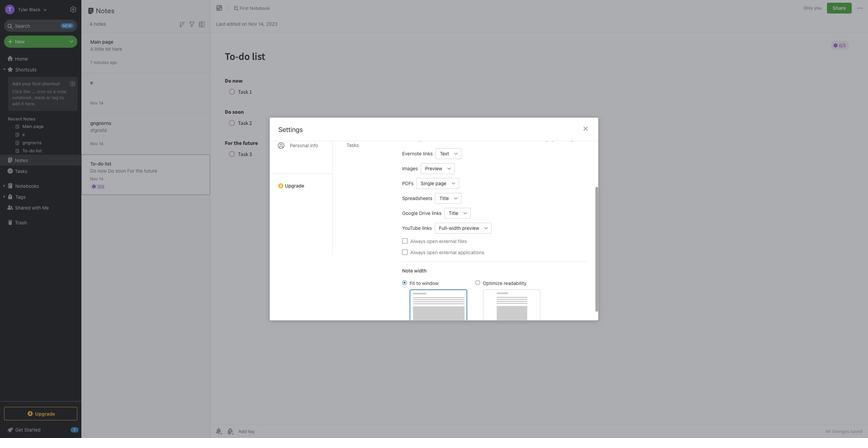 Task type: locate. For each thing, give the bounding box(es) containing it.
do down list
[[108, 168, 114, 174]]

1 vertical spatial title
[[449, 211, 458, 216]]

shared with me
[[15, 205, 49, 211]]

1 horizontal spatial width
[[449, 226, 461, 231]]

None search field
[[9, 20, 73, 32]]

to down the note,
[[60, 95, 64, 100]]

0 horizontal spatial tasks
[[15, 168, 27, 174]]

1 always from the top
[[410, 239, 426, 244]]

14
[[99, 101, 103, 106], [99, 141, 103, 146], [99, 177, 103, 182]]

icon
[[37, 89, 46, 94]]

0 vertical spatial title button
[[435, 193, 451, 204]]

here.
[[25, 101, 35, 106]]

1 vertical spatial upgrade button
[[4, 408, 77, 421]]

0 vertical spatial nov 14
[[90, 101, 103, 106]]

1 external from the top
[[439, 239, 457, 244]]

0 horizontal spatial page
[[102, 39, 113, 45]]

links
[[474, 137, 483, 142], [423, 151, 433, 157], [432, 211, 442, 216], [422, 226, 432, 231]]

nov left 14, in the top left of the page
[[248, 21, 257, 27]]

1 nov 14 from the top
[[90, 101, 103, 106]]

2 always from the top
[[410, 250, 426, 256]]

1 vertical spatial title button
[[444, 208, 460, 219]]

width inside button
[[449, 226, 461, 231]]

4 notes
[[90, 21, 106, 27]]

last
[[216, 21, 225, 27]]

title up full-width preview button
[[449, 211, 458, 216]]

saved
[[851, 429, 863, 435]]

on left a
[[47, 89, 52, 94]]

close image
[[582, 125, 590, 133]]

1 horizontal spatial do
[[108, 168, 114, 174]]

choose
[[402, 137, 418, 142]]

0 vertical spatial always
[[410, 239, 426, 244]]

optimize readability
[[483, 281, 527, 286]]

1 horizontal spatial your
[[419, 137, 428, 142]]

nov 14
[[90, 101, 103, 106], [90, 141, 103, 146], [90, 177, 103, 182]]

youtube links
[[402, 226, 432, 231]]

1 vertical spatial the
[[136, 168, 143, 174]]

2023
[[266, 21, 278, 27]]

ago
[[110, 60, 117, 65]]

title down choose default view option for pdfs field
[[440, 196, 449, 201]]

group
[[0, 75, 81, 158]]

recent
[[8, 116, 22, 122]]

links down drive on the left top of the page
[[422, 226, 432, 231]]

width right note
[[414, 268, 427, 274]]

Choose default view option for Evernote links field
[[436, 148, 462, 159]]

trash link
[[0, 217, 81, 228]]

0 vertical spatial the
[[24, 89, 30, 94]]

notes up notes
[[96, 7, 115, 15]]

your for first
[[22, 81, 31, 86]]

notes inside the note list "element"
[[96, 7, 115, 15]]

Choose default view option for PDFs field
[[416, 178, 459, 189]]

Choose default view option for Images field
[[421, 163, 455, 174]]

tab list
[[270, 75, 333, 255]]

add a reminder image
[[215, 428, 223, 436]]

to right the fit
[[416, 281, 421, 286]]

single page button
[[416, 178, 448, 189]]

title button for google drive links
[[444, 208, 460, 219]]

0 vertical spatial title
[[440, 196, 449, 201]]

1 vertical spatial notes
[[23, 116, 35, 122]]

title for google drive links
[[449, 211, 458, 216]]

readability
[[504, 281, 527, 286]]

upgrade button
[[270, 174, 332, 192], [4, 408, 77, 421]]

tree containing home
[[0, 53, 81, 402]]

page inside button
[[436, 181, 447, 187]]

1 vertical spatial tasks
[[15, 168, 27, 174]]

1 vertical spatial external
[[439, 250, 457, 256]]

0 horizontal spatial upgrade button
[[4, 408, 77, 421]]

0 horizontal spatial width
[[414, 268, 427, 274]]

all changes saved
[[826, 429, 863, 435]]

tasks
[[347, 142, 359, 148], [15, 168, 27, 174]]

do down to-
[[90, 168, 96, 174]]

group inside tree
[[0, 75, 81, 158]]

optimize
[[483, 281, 503, 286]]

preview button
[[421, 163, 444, 174]]

always for always open external files
[[410, 239, 426, 244]]

shared with me link
[[0, 202, 81, 213]]

1 vertical spatial to
[[416, 281, 421, 286]]

what
[[522, 137, 533, 142]]

1 horizontal spatial upgrade button
[[270, 174, 332, 192]]

icon on a note, notebook, stack or tag to add it here.
[[12, 89, 67, 106]]

Optimize readability radio
[[475, 281, 480, 285]]

14 up 0/3
[[99, 177, 103, 182]]

2 open from the top
[[427, 250, 438, 256]]

sfgnsfd
[[90, 127, 107, 133]]

1 14 from the top
[[99, 101, 103, 106]]

tasks inside "tab"
[[347, 142, 359, 148]]

nov 14 up 0/3
[[90, 177, 103, 182]]

to inside icon on a note, notebook, stack or tag to add it here.
[[60, 95, 64, 100]]

recent notes
[[8, 116, 35, 122]]

0 vertical spatial notes
[[96, 7, 115, 15]]

the left ...
[[24, 89, 30, 94]]

page right single
[[436, 181, 447, 187]]

first
[[240, 5, 249, 11]]

what are my options?
[[522, 137, 568, 142]]

7
[[90, 60, 93, 65]]

1 vertical spatial upgrade
[[35, 412, 55, 417]]

notes
[[96, 7, 115, 15], [23, 116, 35, 122], [15, 158, 28, 163]]

width for note
[[414, 268, 427, 274]]

0 vertical spatial upgrade button
[[270, 174, 332, 192]]

for
[[458, 137, 463, 142]]

title button down title field
[[444, 208, 460, 219]]

notes
[[94, 21, 106, 27]]

Fit to window radio
[[402, 281, 407, 285]]

bit
[[105, 46, 111, 52]]

1 open from the top
[[427, 239, 438, 244]]

0 vertical spatial page
[[102, 39, 113, 45]]

width up files in the right of the page
[[449, 226, 461, 231]]

14 down sfgnsfd
[[99, 141, 103, 146]]

always open external applications
[[410, 250, 484, 256]]

1 vertical spatial nov 14
[[90, 141, 103, 146]]

14 for gngnsrns
[[99, 141, 103, 146]]

always for always open external applications
[[410, 250, 426, 256]]

2 vertical spatial notes
[[15, 158, 28, 163]]

youtube
[[402, 226, 421, 231]]

evernote links
[[402, 151, 433, 157]]

title button
[[435, 193, 451, 204], [444, 208, 460, 219]]

2 vertical spatial nov 14
[[90, 177, 103, 182]]

add your first shortcut
[[12, 81, 60, 86]]

external down always open external files
[[439, 250, 457, 256]]

to-
[[90, 161, 98, 167]]

external up always open external applications
[[439, 239, 457, 244]]

title button down choose default view option for pdfs field
[[435, 193, 451, 204]]

notes right 'recent'
[[23, 116, 35, 122]]

full-width preview button
[[435, 223, 481, 234]]

1 vertical spatial 14
[[99, 141, 103, 146]]

0 vertical spatial to
[[60, 95, 64, 100]]

0 vertical spatial width
[[449, 226, 461, 231]]

attachments.
[[493, 137, 520, 142]]

2 14 from the top
[[99, 141, 103, 146]]

Choose default view option for Spreadsheets field
[[435, 193, 462, 204]]

tasks inside button
[[15, 168, 27, 174]]

nov up 0/3
[[90, 177, 98, 182]]

single page
[[421, 181, 447, 187]]

your up click the ...
[[22, 81, 31, 86]]

notes inside "link"
[[15, 158, 28, 163]]

window
[[422, 281, 439, 286]]

page
[[102, 39, 113, 45], [436, 181, 447, 187]]

1 vertical spatial open
[[427, 250, 438, 256]]

14 up the gngnsrns
[[99, 101, 103, 106]]

0 horizontal spatial your
[[22, 81, 31, 86]]

page up "bit"
[[102, 39, 113, 45]]

links left and
[[474, 137, 483, 142]]

pdfs
[[402, 181, 414, 187]]

1 vertical spatial page
[[436, 181, 447, 187]]

1 horizontal spatial on
[[242, 21, 247, 27]]

Search text field
[[9, 20, 73, 32]]

1 vertical spatial width
[[414, 268, 427, 274]]

0 vertical spatial 14
[[99, 101, 103, 106]]

0 horizontal spatial do
[[90, 168, 96, 174]]

1 horizontal spatial the
[[136, 168, 143, 174]]

open for always open external applications
[[427, 250, 438, 256]]

your left default
[[419, 137, 428, 142]]

1 vertical spatial your
[[419, 137, 428, 142]]

all
[[826, 429, 831, 435]]

group containing add your first shortcut
[[0, 75, 81, 158]]

0 vertical spatial upgrade
[[285, 183, 304, 189]]

note
[[402, 268, 413, 274]]

notes up tasks button
[[15, 158, 28, 163]]

full-
[[439, 226, 449, 231]]

preview
[[462, 226, 479, 231]]

0 vertical spatial external
[[439, 239, 457, 244]]

open for always open external files
[[427, 239, 438, 244]]

0 horizontal spatial to
[[60, 95, 64, 100]]

open up always open external applications
[[427, 239, 438, 244]]

to-do list do now do soon for the future
[[90, 161, 157, 174]]

google
[[402, 211, 418, 216]]

on right edited
[[242, 21, 247, 27]]

3 nov 14 from the top
[[90, 177, 103, 182]]

note window element
[[211, 0, 868, 439]]

upgrade
[[285, 183, 304, 189], [35, 412, 55, 417]]

2 vertical spatial 14
[[99, 177, 103, 182]]

2 nov 14 from the top
[[90, 141, 103, 146]]

the right for
[[136, 168, 143, 174]]

0 vertical spatial open
[[427, 239, 438, 244]]

open
[[427, 239, 438, 244], [427, 250, 438, 256]]

0 vertical spatial your
[[22, 81, 31, 86]]

always right always open external files option
[[410, 239, 426, 244]]

0 horizontal spatial upgrade
[[35, 412, 55, 417]]

0 vertical spatial on
[[242, 21, 247, 27]]

links left text button
[[423, 151, 433, 157]]

nov 14 down sfgnsfd
[[90, 141, 103, 146]]

drive
[[419, 211, 431, 216]]

little
[[95, 46, 104, 52]]

1 horizontal spatial tasks
[[347, 142, 359, 148]]

open down always open external files
[[427, 250, 438, 256]]

page inside the main page a little bit here
[[102, 39, 113, 45]]

the inside to-do list do now do soon for the future
[[136, 168, 143, 174]]

0 vertical spatial tasks
[[347, 142, 359, 148]]

always right always open external applications checkbox
[[410, 250, 426, 256]]

2 external from the top
[[439, 250, 457, 256]]

soon
[[115, 168, 126, 174]]

1 vertical spatial on
[[47, 89, 52, 94]]

notebook,
[[12, 95, 33, 100]]

single
[[421, 181, 434, 187]]

tree
[[0, 53, 81, 402]]

nov 14 up the gngnsrns
[[90, 101, 103, 106]]

future
[[144, 168, 157, 174]]

0 horizontal spatial on
[[47, 89, 52, 94]]

option group
[[402, 280, 541, 323]]

tasks tab
[[341, 140, 391, 151]]

1 horizontal spatial page
[[436, 181, 447, 187]]

1 horizontal spatial to
[[416, 281, 421, 286]]

always
[[410, 239, 426, 244], [410, 250, 426, 256]]

1 vertical spatial always
[[410, 250, 426, 256]]



Task type: vqa. For each thing, say whether or not it's contained in the screenshot.


Task type: describe. For each thing, give the bounding box(es) containing it.
page for main
[[102, 39, 113, 45]]

main
[[90, 39, 101, 45]]

2 do from the left
[[108, 168, 114, 174]]

Choose default view option for Google Drive links field
[[444, 208, 471, 219]]

gngnsrns
[[90, 120, 111, 126]]

expand note image
[[215, 4, 224, 12]]

here
[[112, 46, 122, 52]]

a
[[90, 46, 93, 52]]

it
[[21, 101, 24, 106]]

width for full-
[[449, 226, 461, 231]]

with
[[32, 205, 41, 211]]

add tag image
[[226, 428, 234, 436]]

default
[[429, 137, 444, 142]]

nov inside note window element
[[248, 21, 257, 27]]

expand notebooks image
[[2, 183, 7, 189]]

for
[[127, 168, 135, 174]]

full-width preview
[[439, 226, 479, 231]]

on inside icon on a note, notebook, stack or tag to add it here.
[[47, 89, 52, 94]]

add
[[12, 101, 20, 106]]

tab list containing personal info
[[270, 75, 333, 255]]

settings image
[[69, 5, 77, 14]]

only
[[804, 5, 813, 11]]

main page a little bit here
[[90, 39, 122, 52]]

only you
[[804, 5, 822, 11]]

option group containing fit to window
[[402, 280, 541, 323]]

first notebook
[[240, 5, 270, 11]]

...
[[31, 89, 36, 94]]

add
[[12, 81, 21, 86]]

fit to window
[[410, 281, 439, 286]]

always open external files
[[410, 239, 467, 244]]

or
[[46, 95, 51, 100]]

14,
[[258, 21, 265, 27]]

3 14 from the top
[[99, 177, 103, 182]]

14 for e
[[99, 101, 103, 106]]

share button
[[827, 3, 852, 14]]

minutes
[[94, 60, 109, 65]]

title button for spreadsheets
[[435, 193, 451, 204]]

shortcut
[[42, 81, 60, 86]]

preview
[[425, 166, 442, 172]]

1 horizontal spatial upgrade
[[285, 183, 304, 189]]

nov down sfgnsfd
[[90, 141, 98, 146]]

spreadsheets
[[402, 196, 432, 201]]

options?
[[550, 137, 568, 142]]

do
[[98, 161, 104, 167]]

and
[[485, 137, 492, 142]]

external for applications
[[439, 250, 457, 256]]

note width
[[402, 268, 427, 274]]

click the ...
[[12, 89, 36, 94]]

home
[[15, 56, 28, 62]]

on inside note window element
[[242, 21, 247, 27]]

title for spreadsheets
[[440, 196, 449, 201]]

nov 14 for gngnsrns
[[90, 141, 103, 146]]

nov down e
[[90, 101, 98, 106]]

shared
[[15, 205, 30, 211]]

note,
[[57, 89, 67, 94]]

Always open external files checkbox
[[402, 239, 408, 244]]

tag
[[52, 95, 58, 100]]

e
[[90, 80, 93, 85]]

tags
[[15, 194, 26, 200]]

images
[[402, 166, 418, 172]]

notes link
[[0, 155, 81, 166]]

upgrade button inside tab list
[[270, 174, 332, 192]]

your for default
[[419, 137, 428, 142]]

text
[[440, 151, 449, 157]]

external for files
[[439, 239, 457, 244]]

new
[[15, 39, 25, 44]]

notebooks
[[15, 183, 39, 189]]

now
[[98, 168, 107, 174]]

note list element
[[81, 0, 211, 439]]

nov 14 for e
[[90, 101, 103, 106]]

first
[[32, 81, 41, 86]]

Choose default view option for YouTube links field
[[435, 223, 492, 234]]

views
[[445, 137, 456, 142]]

Note Editor text field
[[211, 33, 868, 425]]

files
[[458, 239, 467, 244]]

7 minutes ago
[[90, 60, 117, 65]]

click
[[12, 89, 22, 94]]

page for single
[[436, 181, 447, 187]]

stack
[[34, 95, 45, 100]]

tasks button
[[0, 166, 81, 177]]

notebooks link
[[0, 181, 81, 192]]

0/3
[[98, 184, 104, 189]]

personal
[[290, 143, 309, 149]]

share
[[833, 5, 846, 11]]

Always open external applications checkbox
[[402, 250, 408, 255]]

personal info
[[290, 143, 318, 149]]

info
[[310, 143, 318, 149]]

expand tags image
[[2, 194, 7, 200]]

my
[[542, 137, 548, 142]]

are
[[534, 137, 541, 142]]

evernote
[[402, 151, 422, 157]]

list
[[105, 161, 111, 167]]

me
[[42, 205, 49, 211]]

fit
[[410, 281, 415, 286]]

applications
[[458, 250, 484, 256]]

trash
[[15, 220, 27, 226]]

you
[[814, 5, 822, 11]]

links right drive on the left top of the page
[[432, 211, 442, 216]]

settings
[[278, 126, 303, 134]]

0 horizontal spatial the
[[24, 89, 30, 94]]

tags button
[[0, 192, 81, 202]]

shortcuts
[[15, 67, 37, 72]]

new
[[465, 137, 473, 142]]

1 do from the left
[[90, 168, 96, 174]]

google drive links
[[402, 211, 442, 216]]

text button
[[436, 148, 451, 159]]



